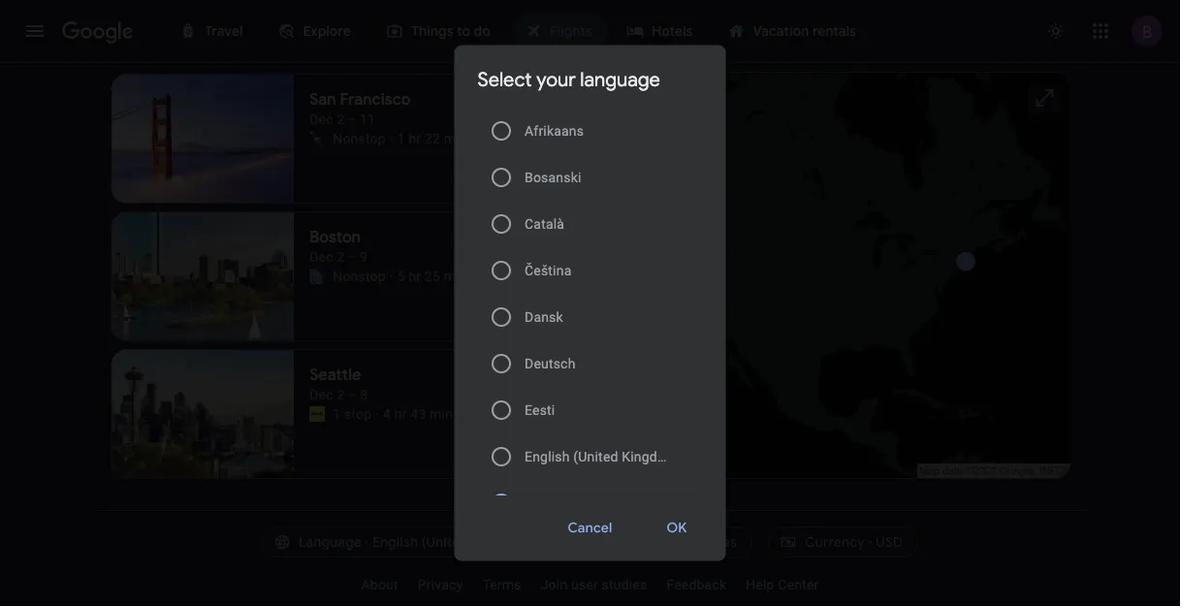 Task type: locate. For each thing, give the bounding box(es) containing it.
states
[[697, 534, 737, 551]]

terms link
[[473, 569, 531, 600]]

cancel
[[568, 519, 612, 537]]

0 horizontal spatial 1
[[333, 406, 341, 422]]

english (united kingdom)
[[524, 448, 682, 464]]

0 vertical spatial dec
[[310, 111, 333, 127]]

2 vertical spatial hr
[[395, 406, 407, 422]]

select
[[478, 67, 532, 92]]

 image
[[390, 129, 394, 148], [376, 405, 379, 424]]

 image
[[390, 267, 394, 286]]

united states
[[651, 534, 737, 551]]

english down eesti
[[524, 448, 570, 464]]

suggested trips from los angeles
[[109, 36, 412, 61]]

explore
[[917, 40, 965, 57]]

hr right 4
[[395, 406, 407, 422]]

english
[[524, 448, 570, 464], [524, 495, 570, 511], [372, 534, 418, 551]]

0 vertical spatial  image
[[390, 129, 394, 148]]

english (united states) up cancel
[[524, 495, 666, 511]]

dec up the united icon
[[310, 249, 333, 265]]

0 vertical spatial states)
[[622, 495, 666, 511]]

1 vertical spatial states)
[[472, 534, 517, 551]]

158 US dollars text field
[[523, 311, 552, 329]]

2 – 11
[[337, 111, 376, 127]]

nonstop
[[333, 130, 386, 146], [333, 268, 386, 284]]

1
[[397, 130, 405, 146], [333, 406, 341, 422]]

feedback link
[[657, 569, 736, 600]]

san
[[310, 90, 336, 110]]

1 right spirit image
[[333, 406, 341, 422]]

states) up terms
[[472, 534, 517, 551]]

nonstop down 2 – 9
[[333, 268, 386, 284]]

1 horizontal spatial  image
[[390, 129, 394, 148]]

nonstop down 2 – 11
[[333, 130, 386, 146]]

min right 43
[[430, 406, 453, 422]]

(united up privacy
[[422, 534, 469, 551]]

dec inside boston dec 2 – 9
[[310, 249, 333, 265]]

(united up cancel
[[573, 495, 618, 511]]

location
[[585, 534, 641, 551]]

hr for seattle
[[395, 406, 407, 422]]

1 vertical spatial english (united states)
[[372, 534, 517, 551]]

1 vertical spatial min
[[444, 268, 467, 284]]

3 dec from the top
[[310, 387, 333, 403]]

 image left 1 hr 22 min
[[390, 129, 394, 148]]

english (united states) up privacy
[[372, 534, 517, 551]]

help
[[746, 577, 775, 593]]

francisco
[[340, 90, 411, 110]]

join
[[541, 577, 568, 593]]

2 nonstop from the top
[[333, 268, 386, 284]]

dec inside the seattle dec 2 – 8
[[310, 387, 333, 403]]

eesti
[[524, 402, 555, 418]]

25
[[425, 268, 440, 284]]

dec for seattle
[[310, 387, 333, 403]]

(united right $111
[[573, 448, 618, 464]]

0 vertical spatial english
[[524, 448, 570, 464]]

hr left 22 on the left top of page
[[409, 130, 421, 146]]

0 horizontal spatial english (united states)
[[372, 534, 517, 551]]

1 horizontal spatial english (united states)
[[524, 495, 666, 511]]

0 vertical spatial hr
[[409, 130, 421, 146]]

nonstop for francisco
[[333, 130, 386, 146]]

1 horizontal spatial 1
[[397, 130, 405, 146]]

4 hr 43 min
[[383, 406, 453, 422]]

san francisco dec 2 – 11
[[310, 90, 411, 127]]

1 vertical spatial dec
[[310, 249, 333, 265]]

currency
[[805, 534, 865, 551]]

 image for seattle
[[376, 405, 379, 424]]

join user studies
[[541, 577, 647, 593]]

(united
[[573, 448, 618, 464], [573, 495, 618, 511], [422, 534, 469, 551]]

dec
[[310, 111, 333, 127], [310, 249, 333, 265], [310, 387, 333, 403]]

1 vertical spatial 1
[[333, 406, 341, 422]]

0 horizontal spatial states)
[[472, 534, 517, 551]]

hr
[[409, 130, 421, 146], [409, 268, 421, 284], [395, 406, 407, 422]]

1 vertical spatial hr
[[409, 268, 421, 284]]

català
[[524, 215, 564, 231]]

2 vertical spatial dec
[[310, 387, 333, 403]]

min right 22 on the left top of page
[[444, 130, 467, 146]]

dansk
[[524, 308, 563, 324]]

1 vertical spatial nonstop
[[333, 268, 386, 284]]

english (united states)
[[524, 495, 666, 511], [372, 534, 517, 551]]

about link
[[352, 569, 408, 600]]

1 dec from the top
[[310, 111, 333, 127]]

usd
[[876, 534, 903, 551]]

2 vertical spatial min
[[430, 406, 453, 422]]

5
[[397, 268, 405, 284]]

suggested trips from los angeles region
[[109, 25, 1071, 487]]

seattle
[[310, 365, 361, 385]]

$158
[[523, 311, 552, 329]]

0 vertical spatial (united
[[573, 448, 618, 464]]

4
[[383, 406, 391, 422]]

ok button
[[644, 505, 711, 551]]

cancel button
[[545, 505, 636, 551]]

explore destinations
[[917, 40, 1048, 57]]

english up about at the left of the page
[[372, 534, 418, 551]]

1 vertical spatial (united
[[573, 495, 618, 511]]

1 vertical spatial  image
[[376, 405, 379, 424]]

min
[[444, 130, 467, 146], [444, 268, 467, 284], [430, 406, 453, 422]]

 image left 4
[[376, 405, 379, 424]]

about
[[361, 577, 398, 593]]

bosanski
[[524, 169, 581, 185]]

1 nonstop from the top
[[333, 130, 386, 146]]

2 dec from the top
[[310, 249, 333, 265]]

1 left 22 on the left top of page
[[397, 130, 405, 146]]

hr right 5
[[409, 268, 421, 284]]

0 vertical spatial nonstop
[[333, 130, 386, 146]]

nonstop for dec
[[333, 268, 386, 284]]

privacy
[[418, 577, 463, 593]]

help center
[[746, 577, 819, 593]]

0 vertical spatial 1
[[397, 130, 405, 146]]

states) down kingdom)
[[622, 495, 666, 511]]

0 vertical spatial min
[[444, 130, 467, 146]]

1 horizontal spatial states)
[[622, 495, 666, 511]]

min right 25
[[444, 268, 467, 284]]

states)
[[622, 495, 666, 511], [472, 534, 517, 551]]

stop
[[344, 406, 372, 422]]

boston
[[310, 227, 361, 247]]

english down '$111' text box
[[524, 495, 570, 511]]

0 horizontal spatial  image
[[376, 405, 379, 424]]

explore destinations button
[[894, 33, 1071, 64]]

dec up spirit image
[[310, 387, 333, 403]]

dec down san
[[310, 111, 333, 127]]

help center link
[[736, 569, 829, 600]]

2 vertical spatial english
[[372, 534, 418, 551]]



Task type: vqa. For each thing, say whether or not it's contained in the screenshot.
English (United States) to the top
yes



Task type: describe. For each thing, give the bounding box(es) containing it.
united
[[651, 534, 694, 551]]

1 vertical spatial english
[[524, 495, 570, 511]]

min for san francisco
[[444, 130, 467, 146]]

dec inside san francisco dec 2 – 11
[[310, 111, 333, 127]]

min for boston
[[444, 268, 467, 284]]

1 hr 22 min
[[397, 130, 467, 146]]

98 US dollars text field
[[529, 174, 552, 191]]

$111
[[527, 449, 552, 467]]

user
[[571, 577, 598, 593]]

1 for 1 stop
[[333, 406, 341, 422]]

los
[[304, 36, 335, 61]]

1 stop
[[333, 406, 372, 422]]

111 US dollars text field
[[527, 449, 552, 467]]

dec for boston
[[310, 249, 333, 265]]

min for seattle
[[430, 406, 453, 422]]

angeles
[[339, 36, 412, 61]]

$98
[[529, 174, 552, 191]]

2 – 8
[[337, 387, 368, 403]]

seattle dec 2 – 8
[[310, 365, 368, 403]]

43
[[411, 406, 426, 422]]

 image for san francisco
[[390, 129, 394, 148]]

afrikaans
[[524, 122, 584, 138]]

1 for 1 hr 22 min
[[397, 130, 405, 146]]

5 hr 25 min
[[397, 268, 467, 284]]

language
[[299, 534, 362, 551]]

united image
[[310, 269, 325, 284]]

american image
[[310, 131, 325, 146]]

0 vertical spatial english (united states)
[[524, 495, 666, 511]]

center
[[778, 577, 819, 593]]

deutsch
[[524, 355, 575, 371]]

hr for san francisco
[[409, 130, 421, 146]]

from
[[256, 36, 300, 61]]

čeština
[[524, 262, 571, 278]]

destinations
[[969, 40, 1048, 57]]

2 vertical spatial (united
[[422, 534, 469, 551]]

kingdom)
[[622, 448, 682, 464]]

trips
[[210, 36, 252, 61]]

feedback
[[667, 577, 727, 593]]

join user studies link
[[531, 569, 657, 600]]

your
[[537, 67, 576, 92]]

boston dec 2 – 9
[[310, 227, 368, 265]]

privacy link
[[408, 569, 473, 600]]

studies
[[602, 577, 647, 593]]

terms
[[482, 577, 522, 593]]

ok
[[667, 519, 687, 537]]

22
[[425, 130, 440, 146]]

spirit image
[[310, 406, 325, 422]]

suggested
[[109, 36, 206, 61]]

select your language
[[478, 67, 660, 92]]

language
[[580, 67, 660, 92]]

hr for boston
[[409, 268, 421, 284]]

2 – 9
[[337, 249, 368, 265]]



